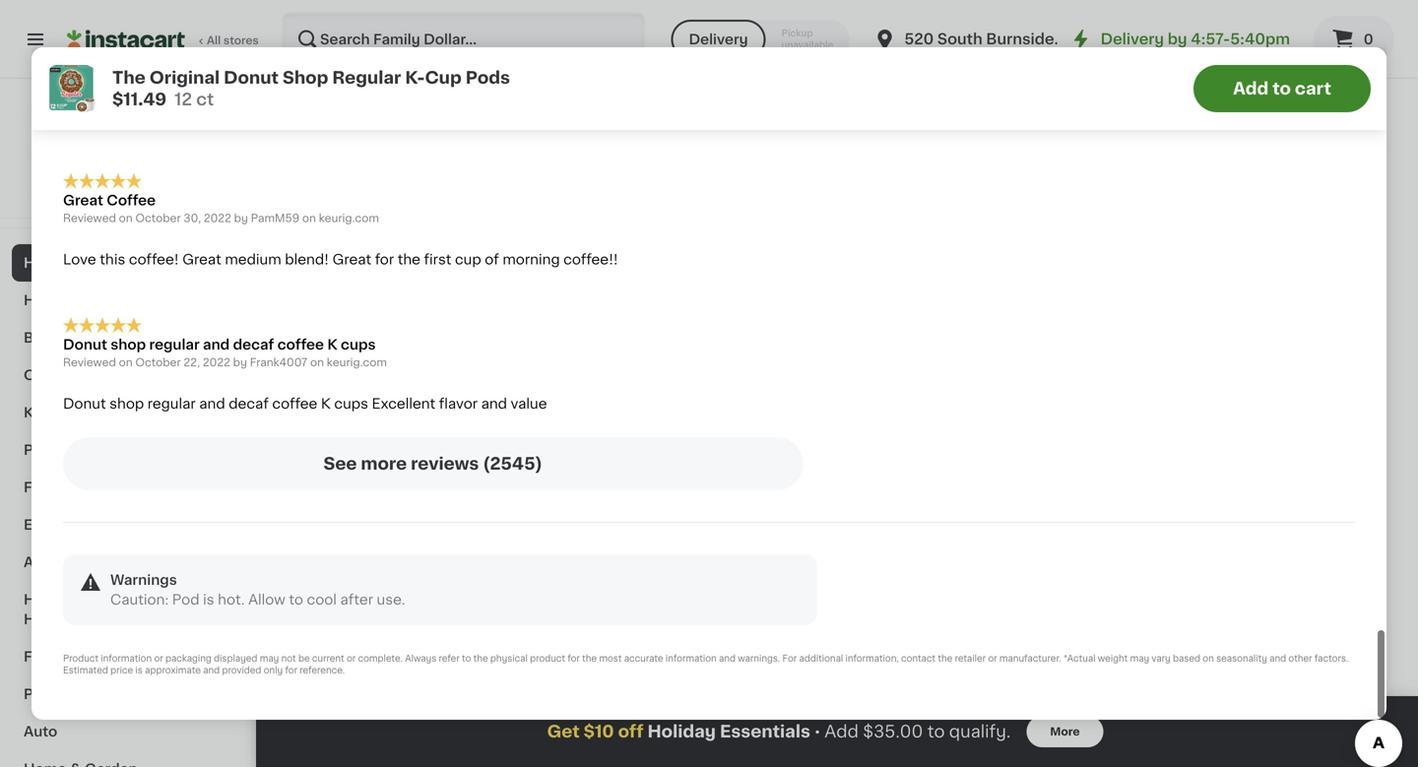 Task type: vqa. For each thing, say whether or not it's contained in the screenshot.
spirits wine beer for BevMo! logo
no



Task type: describe. For each thing, give the bounding box(es) containing it.
personal care
[[24, 687, 123, 701]]

satisfaction
[[83, 190, 149, 200]]

1 vertical spatial supplies
[[111, 443, 173, 457]]

this
[[100, 252, 125, 266]]

view pricing policy link
[[67, 167, 184, 183]]

electronics
[[24, 518, 104, 532]]

pods
[[466, 69, 510, 86]]

regular for donut shop regular and decaf coffee k cups reviewed on october 22, 2022 by frank4007 on keurig.com
[[149, 338, 200, 351]]

good
[[382, 108, 418, 122]]

1 may from the left
[[260, 654, 279, 663]]

original
[[149, 69, 220, 86]]

1 information from the left
[[101, 654, 152, 663]]

burnside
[[986, 32, 1054, 46]]

holiday essentials
[[24, 256, 154, 270]]

apparel
[[24, 555, 79, 569]]

& inside the home improvement & hardware
[[169, 593, 180, 607]]

add inside treatment tracker modal dialog
[[825, 723, 859, 740]]

keurig.com inside donut shop regular and decaf coffee k cups reviewed on october 22, 2022 by frank4007 on keurig.com
[[327, 357, 387, 368]]

home
[[24, 593, 66, 607]]

delivery by 4:57-5:40pm
[[1101, 32, 1290, 46]]

0 vertical spatial supplies
[[82, 406, 144, 420]]

excellent
[[372, 397, 435, 410]]

shop inside the original donut shop regular k-cup pods $11.49 12 ct
[[283, 69, 328, 86]]

$ for caterer's corner salad plates
[[666, 547, 673, 558]]

blend!
[[285, 252, 329, 266]]

and left other
[[1270, 654, 1286, 663]]

holiday inside treatment tracker modal dialog
[[647, 723, 716, 740]]

to inside product information or packaging displayed may not be current or complete. always refer to the physical product for the most accurate information and warnings. for additional information, contact the retailer or manufacturer. *actual weight may vary based on seasonality and other factors. estimated price is approximate and provided only for reference.
[[462, 654, 471, 663]]

donut inside the original donut shop regular k-cup pods $11.49 12 ct
[[224, 69, 279, 86]]

2
[[490, 236, 503, 257]]

$ 1 19 for caterer's
[[666, 546, 696, 567]]

12 inside the original donut shop regular k-cup pods $11.49 12 ct
[[174, 91, 192, 108]]

silver
[[362, 572, 400, 586]]

reference.
[[300, 666, 345, 675]]

4:57-
[[1191, 32, 1230, 46]]

drink
[[78, 650, 116, 664]]

great prices, awesome customer service, and good coffee!
[[63, 108, 472, 122]]

by inside awesome! reviewed on november 28, 2022 by mkmare on keurig.com
[[245, 68, 259, 79]]

(189)
[[551, 614, 579, 624]]

morning
[[503, 252, 560, 266]]

shop link
[[12, 95, 239, 134]]

k for october
[[327, 338, 337, 351]]

all stores link
[[67, 12, 260, 67]]

30,
[[184, 213, 201, 223]]

(26)
[[735, 614, 757, 624]]

estimated
[[63, 666, 108, 675]]

$ 11 49
[[483, 546, 525, 567]]

and down packaging at the bottom left of page
[[203, 666, 220, 675]]

assorted
[[295, 572, 358, 586]]

$35.00
[[863, 723, 923, 740]]

520 south burnside avenue button
[[873, 12, 1115, 67]]

add button down retailer
[[930, 708, 1006, 743]]

and left warnings.
[[719, 654, 736, 663]]

add for add button underneath factors.
[[1334, 718, 1363, 732]]

game,
[[393, 282, 438, 296]]

the
[[112, 69, 145, 86]]

of
[[485, 252, 499, 266]]

use.
[[377, 593, 405, 606]]

1 horizontal spatial 11
[[490, 546, 508, 567]]

physical
[[490, 654, 528, 663]]

product group containing 11
[[295, 59, 463, 334]]

add for add button below vary
[[1151, 718, 1180, 732]]

& for drink
[[63, 650, 75, 664]]

3 or from the left
[[988, 654, 997, 663]]

$10
[[584, 723, 614, 740]]

k for and
[[321, 397, 331, 410]]

information,
[[845, 654, 899, 663]]

qualify.
[[949, 723, 1011, 740]]

the left most
[[582, 654, 597, 663]]

& for gift
[[65, 443, 77, 457]]

pod
[[172, 593, 199, 606]]

add button down for
[[747, 708, 823, 743]]

caterer's
[[662, 572, 725, 586]]

0 horizontal spatial for
[[285, 666, 297, 675]]

eligible
[[1080, 15, 1131, 29]]

caterer's corner salad plates
[[662, 572, 818, 606]]

2 information from the left
[[666, 654, 717, 663]]

first
[[424, 252, 451, 266]]

floral link
[[12, 469, 239, 506]]

2 sharpie 0.8mm black pen
[[479, 236, 625, 296]]

add button up good
[[381, 65, 457, 100]]

care
[[89, 687, 123, 701]]

2 or from the left
[[347, 654, 356, 663]]

office & craft link
[[12, 356, 239, 394]]

black
[[587, 262, 625, 276]]

instacart logo image
[[67, 28, 185, 51]]

0 vertical spatial for
[[375, 252, 394, 266]]

see for see more reviews (2545)
[[323, 455, 357, 472]]

1 vertical spatial request
[[566, 718, 626, 732]]

& for craft
[[72, 368, 83, 382]]

1 horizontal spatial 12
[[1028, 649, 1040, 660]]

22,
[[184, 357, 200, 368]]

product
[[530, 654, 565, 663]]

on right mkmare
[[310, 68, 324, 79]]

apparel & accessories link
[[12, 544, 239, 581]]

cups for donut shop regular and decaf coffee k cups reviewed on october 22, 2022 by frank4007 on keurig.com
[[341, 338, 376, 351]]

kitchen
[[24, 406, 79, 420]]

keurig.com inside great coffee reviewed on october 30, 2022 by pamm59 on keurig.com
[[319, 213, 379, 223]]

2 horizontal spatial for
[[568, 654, 580, 663]]

see eligible items
[[1049, 15, 1175, 29]]

•
[[814, 724, 821, 739]]

delivery for delivery by 4:57-5:40pm
[[1101, 32, 1164, 46]]

party & gift supplies
[[24, 443, 173, 457]]

decaf for excellent
[[229, 397, 269, 410]]

other
[[1289, 654, 1312, 663]]

policy
[[138, 170, 172, 181]]

cup
[[455, 252, 481, 266]]

off
[[618, 723, 644, 740]]

product
[[63, 654, 99, 663]]

0 vertical spatial essentials
[[82, 256, 154, 270]]

2 may from the left
[[1130, 654, 1149, 663]]

1 12 ct from the left
[[1028, 649, 1054, 660]]

reviews
[[411, 455, 479, 472]]

accurate
[[624, 654, 663, 663]]

add button down vary
[[1114, 708, 1190, 743]]

on right 'pamm59'
[[302, 213, 316, 223]]

baby
[[24, 331, 60, 345]]

contact
[[901, 654, 936, 663]]

1 for assorted
[[307, 546, 316, 567]]

product information or packaging displayed may not be current or complete. always refer to the physical product for the most accurate information and warnings. for additional information, contact the retailer or manufacturer. *actual weight may vary based on seasonality and other factors. estimated price is approximate and provided only for reference.
[[63, 654, 1348, 675]]

gaming
[[349, 262, 403, 276]]

$ inside $ 11 49
[[483, 547, 490, 558]]

keurig.com inside awesome! reviewed on november 28, 2022 by mkmare on keurig.com
[[327, 68, 387, 79]]

request button for product group containing 1
[[370, 374, 457, 410]]

to inside treatment tracker modal dialog
[[927, 723, 945, 740]]

0 vertical spatial holiday
[[24, 256, 79, 270]]

always
[[405, 654, 437, 663]]

complete.
[[358, 654, 403, 663]]

is inside product information or packaging displayed may not be current or complete. always refer to the physical product for the most accurate information and warnings. for additional information, contact the retailer or manufacturer. *actual weight may vary based on seasonality and other factors. estimated price is approximate and provided only for reference.
[[135, 666, 143, 675]]

personal
[[24, 687, 86, 701]]

2 12 ct from the left
[[1211, 649, 1237, 660]]

october inside great coffee reviewed on october 30, 2022 by pamm59 on keurig.com
[[135, 213, 181, 223]]

$ 1 19 for assorted
[[299, 546, 330, 567]]

0
[[1364, 32, 1373, 46]]

service type group
[[671, 20, 849, 59]]

awesome!
[[63, 49, 138, 63]]

reviewed inside donut shop regular and decaf coffee k cups reviewed on october 22, 2022 by frank4007 on keurig.com
[[63, 357, 116, 368]]

reviewed inside great coffee reviewed on october 30, 2022 by pamm59 on keurig.com
[[63, 213, 116, 223]]

coffee!!
[[563, 252, 618, 266]]

to inside warnings caution: pod is hot. allow to cool after use.
[[289, 593, 303, 606]]

reviewed inside awesome! reviewed on november 28, 2022 by mkmare on keurig.com
[[63, 68, 116, 79]]

lists link
[[12, 173, 239, 213]]

2022 inside donut shop regular and decaf coffee k cups reviewed on october 22, 2022 by frank4007 on keurig.com
[[203, 357, 230, 368]]

the left retailer
[[938, 654, 953, 663]]

coffee
[[107, 193, 156, 207]]

cup
[[425, 69, 462, 86]]

pop-
[[407, 262, 441, 276]]

1 vertical spatial coffee!
[[129, 252, 179, 266]]

see eligible items button
[[1028, 5, 1196, 39]]

1 for caterer's
[[673, 546, 682, 567]]

1 12 ct button from the left
[[1028, 368, 1196, 662]]

by inside great coffee reviewed on october 30, 2022 by pamm59 on keurig.com
[[234, 213, 248, 223]]

0 horizontal spatial request
[[383, 385, 443, 399]]

retailer
[[955, 654, 986, 663]]

medium
[[225, 252, 281, 266]]

plates inside 'assorted silver look plastic cutlery & plates'
[[415, 592, 458, 606]]

personal care link
[[12, 676, 239, 713]]

add button down 0 button
[[1297, 65, 1373, 100]]



Task type: locate. For each thing, give the bounding box(es) containing it.
$ left 49
[[483, 547, 490, 558]]

12 up awesome
[[174, 91, 192, 108]]

2 1 from the left
[[673, 546, 682, 567]]

food & drink link
[[12, 638, 239, 676]]

2 12 ct button from the left
[[1211, 368, 1379, 686]]

12
[[174, 91, 192, 108], [1028, 649, 1040, 660], [1211, 649, 1223, 660]]

1 horizontal spatial for
[[375, 252, 394, 266]]

may left vary
[[1130, 654, 1149, 663]]

0 horizontal spatial 11
[[307, 236, 325, 257]]

to left cart
[[1273, 80, 1291, 97]]

0 vertical spatial 2022
[[215, 68, 242, 79]]

coffee for excellent
[[272, 397, 317, 410]]

1 19 from the left
[[318, 547, 330, 558]]

for down not
[[285, 666, 297, 675]]

to left 'cool' at the left bottom of page
[[289, 593, 303, 606]]

after
[[340, 593, 373, 606]]

& inside food & drink link
[[63, 650, 75, 664]]

0 horizontal spatial delivery
[[689, 32, 748, 46]]

shop down office & craft link
[[109, 397, 144, 410]]

& inside 'assorted silver look plastic cutlery & plates'
[[400, 592, 411, 606]]

view
[[67, 170, 94, 181]]

2 vertical spatial donut
[[63, 397, 106, 410]]

1 plates from the left
[[415, 592, 458, 606]]

gift
[[80, 443, 108, 457]]

1 vertical spatial is
[[135, 666, 143, 675]]

$ for assorted silver look plastic cutlery & plates
[[299, 547, 307, 558]]

is left hot.
[[203, 593, 214, 606]]

1 horizontal spatial 12 ct
[[1211, 649, 1237, 660]]

more button
[[1027, 716, 1103, 747]]

and left good
[[353, 108, 379, 122]]

regular down the '22,'
[[147, 397, 196, 410]]

5:40pm
[[1230, 32, 1290, 46]]

49
[[510, 547, 525, 558]]

apparel & accessories
[[24, 555, 185, 569]]

great up trouble
[[332, 252, 371, 266]]

and down the '22,'
[[199, 397, 225, 410]]

1 horizontal spatial $
[[483, 547, 490, 558]]

household link
[[12, 282, 239, 319]]

& left gift
[[65, 443, 77, 457]]

sharpie
[[479, 262, 531, 276]]

for up trouble
[[375, 252, 394, 266]]

add for add button below 0 button
[[1334, 75, 1363, 89]]

0 vertical spatial cups
[[341, 338, 376, 351]]

on right frank4007
[[310, 357, 324, 368]]

& for accessories
[[82, 555, 94, 569]]

None search field
[[282, 12, 646, 67]]

add down retailer
[[968, 718, 997, 732]]

by left 'pamm59'
[[234, 213, 248, 223]]

manufacturer.
[[999, 654, 1061, 663]]

regular
[[149, 338, 200, 351], [147, 397, 196, 410]]

2 19 from the left
[[684, 547, 696, 558]]

0 vertical spatial donut
[[224, 69, 279, 86]]

floral
[[24, 481, 63, 494]]

october inside donut shop regular and decaf coffee k cups reviewed on october 22, 2022 by frank4007 on keurig.com
[[135, 357, 181, 368]]

2022 right 30,
[[204, 213, 231, 223]]

family dollar logo image
[[107, 102, 144, 140]]

1 vertical spatial request button
[[553, 708, 640, 743]]

add button down "always" on the left bottom
[[381, 708, 457, 743]]

keurig.com down the 5+
[[327, 357, 387, 368]]

add
[[418, 75, 447, 89], [1334, 75, 1363, 89], [1233, 80, 1269, 97], [418, 718, 447, 732], [785, 718, 813, 732], [968, 718, 997, 732], [1151, 718, 1180, 732], [1334, 718, 1363, 732], [825, 723, 859, 740]]

add for add button below for
[[785, 718, 813, 732]]

0 vertical spatial request button
[[370, 374, 457, 410]]

love this coffee! great medium blend! great for the first cup of morning coffee!!
[[63, 252, 618, 266]]

by down items
[[1168, 32, 1187, 46]]

0 horizontal spatial $
[[299, 547, 307, 558]]

request button
[[370, 374, 457, 410], [553, 708, 640, 743]]

guarantee
[[152, 190, 209, 200]]

and inside donut shop regular and decaf coffee k cups reviewed on october 22, 2022 by frank4007 on keurig.com
[[203, 338, 230, 351]]

520 south burnside avenue
[[904, 32, 1115, 46]]

1 horizontal spatial $ 1 19
[[666, 546, 696, 567]]

5+
[[334, 302, 352, 316]]

11
[[307, 236, 325, 257], [490, 546, 508, 567]]

value
[[511, 397, 547, 410]]

(2545)
[[483, 455, 542, 472]]

provided
[[222, 666, 261, 675]]

2 october from the top
[[135, 357, 181, 368]]

by inside donut shop regular and decaf coffee k cups reviewed on october 22, 2022 by frank4007 on keurig.com
[[233, 357, 247, 368]]

1 horizontal spatial plates
[[662, 592, 705, 606]]

0 vertical spatial shop
[[111, 338, 146, 351]]

product group containing request
[[479, 702, 646, 767]]

cart
[[1295, 80, 1331, 97]]

0 horizontal spatial ct
[[196, 91, 214, 108]]

to right $35.00
[[927, 723, 945, 740]]

1 up assorted
[[307, 546, 316, 567]]

plates inside caterer's corner salad plates
[[662, 592, 705, 606]]

lists
[[55, 186, 89, 200]]

19 for caterer's corner salad plates
[[684, 547, 696, 558]]

holiday right off
[[647, 723, 716, 740]]

donut for donut shop regular and decaf coffee k cups excellent flavor and value
[[63, 397, 106, 410]]

shop for donut shop regular and decaf coffee k cups reviewed on october 22, 2022 by frank4007 on keurig.com
[[111, 338, 146, 351]]

on down coffee
[[119, 213, 133, 223]]

great
[[63, 108, 102, 122], [63, 193, 103, 207], [182, 252, 221, 266], [332, 252, 371, 266]]

1 horizontal spatial 1
[[673, 546, 682, 567]]

refer
[[439, 654, 460, 663]]

great coffee reviewed on october 30, 2022 by pamm59 on keurig.com
[[63, 193, 379, 223]]

k-
[[405, 69, 425, 86]]

1 horizontal spatial delivery
[[1101, 32, 1164, 46]]

1 vertical spatial 11
[[490, 546, 508, 567]]

0 horizontal spatial request button
[[370, 374, 457, 410]]

2 horizontal spatial or
[[988, 654, 997, 663]]

1 horizontal spatial coffee!
[[422, 108, 472, 122]]

holiday up household
[[24, 256, 79, 270]]

essentials
[[82, 256, 154, 270], [720, 723, 810, 740]]

$ up assorted
[[299, 547, 307, 558]]

improvement
[[70, 593, 165, 607]]

vary
[[1152, 654, 1171, 663]]

to inside the add to cart button
[[1273, 80, 1291, 97]]

0 horizontal spatial plates
[[415, 592, 458, 606]]

product group
[[295, 59, 463, 334], [1028, 59, 1196, 334], [1211, 59, 1379, 333], [295, 368, 463, 648], [295, 702, 463, 767], [479, 702, 646, 767], [662, 702, 829, 767], [845, 702, 1012, 767], [1028, 702, 1196, 767], [1211, 702, 1379, 767]]

0 vertical spatial regular
[[149, 338, 200, 351]]

hardware
[[24, 613, 92, 626]]

product group containing 1
[[295, 368, 463, 648]]

great inside great coffee reviewed on october 30, 2022 by pamm59 on keurig.com
[[63, 193, 103, 207]]

add right cart
[[1334, 75, 1363, 89]]

2 vertical spatial for
[[285, 666, 297, 675]]

donut shop regular and decaf coffee k cups excellent flavor and value
[[63, 397, 547, 410]]

0 horizontal spatial 19
[[318, 547, 330, 558]]

2 horizontal spatial $
[[666, 547, 673, 558]]

2 $ from the left
[[483, 547, 490, 558]]

home improvement & hardware link
[[12, 581, 239, 638]]

warnings
[[110, 573, 177, 587]]

*actual
[[1064, 654, 1096, 663]]

coffee down frank4007
[[272, 397, 317, 410]]

1 reviewed from the top
[[63, 68, 116, 79]]

on inside product information or packaging displayed may not be current or complete. always refer to the physical product for the most accurate information and warnings. for additional information, contact the retailer or manufacturer. *actual weight may vary based on seasonality and other factors. estimated price is approximate and provided only for reference.
[[1203, 654, 1214, 663]]

k left the excellent at the left of the page
[[321, 397, 331, 410]]

2 vertical spatial 2022
[[203, 357, 230, 368]]

0 vertical spatial keurig.com
[[327, 68, 387, 79]]

0 horizontal spatial coffee!
[[129, 252, 179, 266]]

0 horizontal spatial see
[[323, 455, 357, 472]]

baby link
[[12, 319, 239, 356]]

delivery button
[[671, 20, 766, 59]]

0 horizontal spatial $ 1 19
[[299, 546, 330, 567]]

★★★★★
[[63, 173, 142, 189], [63, 173, 142, 189], [63, 317, 142, 333], [63, 317, 142, 333], [479, 611, 548, 625], [479, 611, 548, 625], [662, 611, 731, 625], [662, 611, 731, 625]]

1 vertical spatial essentials
[[720, 723, 810, 740]]

look
[[403, 572, 437, 586]]

1 horizontal spatial information
[[666, 654, 717, 663]]

1 horizontal spatial request
[[566, 718, 626, 732]]

1 vertical spatial regular
[[147, 397, 196, 410]]

2 horizontal spatial ct
[[1225, 649, 1237, 660]]

0 horizontal spatial information
[[101, 654, 152, 663]]

1 or from the left
[[154, 654, 163, 663]]

add right •
[[825, 723, 859, 740]]

1 horizontal spatial 19
[[684, 547, 696, 558]]

or right retailer
[[988, 654, 997, 663]]

add for add button under "always" on the left bottom
[[418, 718, 447, 732]]

0 horizontal spatial or
[[154, 654, 163, 663]]

0 horizontal spatial is
[[135, 666, 143, 675]]

& inside party & gift supplies link
[[65, 443, 77, 457]]

0 horizontal spatial 1
[[307, 546, 316, 567]]

0 horizontal spatial 12
[[174, 91, 192, 108]]

0 vertical spatial is
[[203, 593, 214, 606]]

1 horizontal spatial is
[[203, 593, 214, 606]]

information right accurate
[[666, 654, 717, 663]]

avenue
[[1058, 32, 1115, 46]]

craft
[[87, 368, 123, 382]]

$ 1 19 up the caterer's
[[666, 546, 696, 567]]

0 horizontal spatial may
[[260, 654, 279, 663]]

0 vertical spatial coffee
[[277, 338, 324, 351]]

28,
[[195, 68, 212, 79]]

0 vertical spatial see
[[1049, 15, 1076, 29]]

add for add button below retailer
[[968, 718, 997, 732]]

regular inside donut shop regular and decaf coffee k cups reviewed on october 22, 2022 by frank4007 on keurig.com
[[149, 338, 200, 351]]

12 ct right based
[[1211, 649, 1237, 660]]

for right product
[[568, 654, 580, 663]]

add left •
[[785, 718, 813, 732]]

0 vertical spatial october
[[135, 213, 181, 223]]

1 inside product group
[[307, 546, 316, 567]]

ct inside the original donut shop regular k-cup pods $11.49 12 ct
[[196, 91, 214, 108]]

1 vertical spatial shop
[[109, 397, 144, 410]]

is inside warnings caution: pod is hot. allow to cool after use.
[[203, 593, 214, 606]]

add down factors.
[[1334, 718, 1363, 732]]

great down 30,
[[182, 252, 221, 266]]

1 vertical spatial holiday
[[647, 723, 716, 740]]

0 vertical spatial k
[[327, 338, 337, 351]]

& up estimated
[[63, 650, 75, 664]]

donut up office & craft on the top left of the page
[[63, 338, 107, 351]]

ct
[[196, 91, 214, 108], [1042, 649, 1054, 660], [1225, 649, 1237, 660]]

1 horizontal spatial holiday
[[647, 723, 716, 740]]

shop inside donut shop regular and decaf coffee k cups reviewed on october 22, 2022 by frank4007 on keurig.com
[[111, 338, 146, 351]]

2 plates from the left
[[662, 592, 705, 606]]

1 vertical spatial coffee
[[272, 397, 317, 410]]

not
[[281, 654, 296, 663]]

& down look
[[400, 592, 411, 606]]

2 vertical spatial keurig.com
[[327, 357, 387, 368]]

2 vertical spatial reviewed
[[63, 357, 116, 368]]

0 vertical spatial decaf
[[233, 338, 274, 351]]

11 hasbro gaming pop-o- matic trouble game, ages 5+
[[295, 236, 459, 316]]

0 vertical spatial 11
[[307, 236, 325, 257]]

reviewed down lists at left
[[63, 213, 116, 223]]

0 vertical spatial request
[[383, 385, 443, 399]]

1 vertical spatial 2022
[[204, 213, 231, 223]]

2022 inside awesome! reviewed on november 28, 2022 by mkmare on keurig.com
[[215, 68, 242, 79]]

donut for donut shop regular and decaf coffee k cups reviewed on october 22, 2022 by frank4007 on keurig.com
[[63, 338, 107, 351]]

request
[[383, 385, 443, 399], [566, 718, 626, 732]]

shop up the service,
[[283, 69, 328, 86]]

be
[[298, 654, 310, 663]]

& right apparel
[[82, 555, 94, 569]]

2022 right the '22,'
[[203, 357, 230, 368]]

supplies down craft
[[82, 406, 144, 420]]

current
[[312, 654, 344, 663]]

frank4007
[[250, 357, 307, 368]]

1 $ from the left
[[299, 547, 307, 558]]

k down the 5+
[[327, 338, 337, 351]]

prices,
[[105, 108, 152, 122]]

treatment tracker modal dialog
[[256, 696, 1418, 767]]

see more reviews (2545) button
[[63, 437, 803, 490]]

1 horizontal spatial essentials
[[720, 723, 810, 740]]

1 horizontal spatial request button
[[553, 708, 640, 743]]

0 horizontal spatial essentials
[[82, 256, 154, 270]]

shop up office & craft link
[[111, 338, 146, 351]]

great left family dollar logo
[[63, 108, 102, 122]]

essentials left •
[[720, 723, 810, 740]]

stores
[[223, 35, 259, 46]]

see for see eligible items
[[1049, 15, 1076, 29]]

plates down look
[[415, 592, 458, 606]]

trouble
[[338, 282, 389, 296]]

cups inside donut shop regular and decaf coffee k cups reviewed on october 22, 2022 by frank4007 on keurig.com
[[341, 338, 376, 351]]

$11.49
[[112, 91, 167, 108]]

1 vertical spatial k
[[321, 397, 331, 410]]

& inside apparel & accessories link
[[82, 555, 94, 569]]

19 for assorted silver look plastic cutlery & plates
[[318, 547, 330, 558]]

decaf for reviewed
[[233, 338, 274, 351]]

only
[[264, 666, 283, 675]]

2 horizontal spatial 12
[[1211, 649, 1223, 660]]

1 1 from the left
[[307, 546, 316, 567]]

party & gift supplies link
[[12, 431, 239, 469]]

0 horizontal spatial shop
[[55, 107, 92, 121]]

1 horizontal spatial or
[[347, 654, 356, 663]]

0 horizontal spatial holiday
[[24, 256, 79, 270]]

on right based
[[1203, 654, 1214, 663]]

reviewed up craft
[[63, 357, 116, 368]]

add for add button above good
[[418, 75, 447, 89]]

19 up assorted
[[318, 547, 330, 558]]

& left craft
[[72, 368, 83, 382]]

2 reviewed from the top
[[63, 213, 116, 223]]

is right the price at the bottom left of the page
[[135, 666, 143, 675]]

0 vertical spatial shop
[[283, 69, 328, 86]]

$ 1 19 inside product group
[[299, 546, 330, 567]]

520
[[904, 32, 934, 46]]

may up only
[[260, 654, 279, 663]]

12 left *actual
[[1028, 649, 1040, 660]]

by inside the delivery by 4:57-5:40pm link
[[1168, 32, 1187, 46]]

october left the '22,'
[[135, 357, 181, 368]]

1 vertical spatial october
[[135, 357, 181, 368]]

essentials inside treatment tracker modal dialog
[[720, 723, 810, 740]]

1 vertical spatial for
[[568, 654, 580, 663]]

0 horizontal spatial 12 ct
[[1028, 649, 1054, 660]]

11 inside 11 hasbro gaming pop-o- matic trouble game, ages 5+
[[307, 236, 325, 257]]

most
[[599, 654, 622, 663]]

k inside donut shop regular and decaf coffee k cups reviewed on october 22, 2022 by frank4007 on keurig.com
[[327, 338, 337, 351]]

& inside office & craft link
[[72, 368, 83, 382]]

coffee up frank4007
[[277, 338, 324, 351]]

see left more
[[323, 455, 357, 472]]

all
[[207, 35, 221, 46]]

1 vertical spatial donut
[[63, 338, 107, 351]]

plates
[[415, 592, 458, 606], [662, 592, 705, 606]]

coffee inside donut shop regular and decaf coffee k cups reviewed on october 22, 2022 by frank4007 on keurig.com
[[277, 338, 324, 351]]

to right refer on the left of page
[[462, 654, 471, 663]]

service,
[[295, 108, 349, 122]]

the left physical
[[473, 654, 488, 663]]

cups for donut shop regular and decaf coffee k cups excellent flavor and value
[[334, 397, 368, 410]]

add down 5:40pm
[[1233, 80, 1269, 97]]

ct left *actual
[[1042, 649, 1054, 660]]

supplies up floral link
[[111, 443, 173, 457]]

2022 inside great coffee reviewed on october 30, 2022 by pamm59 on keurig.com
[[204, 213, 231, 223]]

on up craft
[[119, 357, 133, 368]]

delivery for delivery
[[689, 32, 748, 46]]

shop left family dollar logo
[[55, 107, 92, 121]]

add to cart
[[1233, 80, 1331, 97]]

0 horizontal spatial 12 ct button
[[1028, 368, 1196, 662]]

$ 1 19 up assorted
[[299, 546, 330, 567]]

regular up the '22,'
[[149, 338, 200, 351]]

1 horizontal spatial shop
[[283, 69, 328, 86]]

and left value at the bottom of the page
[[481, 397, 507, 410]]

and down medium
[[203, 338, 230, 351]]

request button for product group containing request
[[553, 708, 640, 743]]

south
[[937, 32, 983, 46]]

request button up see more reviews (2545)
[[370, 374, 457, 410]]

add button down factors.
[[1297, 708, 1373, 743]]

regular for donut shop regular and decaf coffee k cups excellent flavor and value
[[147, 397, 196, 410]]

on up $11.49
[[119, 68, 133, 79]]

1 vertical spatial keurig.com
[[319, 213, 379, 223]]

1 vertical spatial reviewed
[[63, 213, 116, 223]]

1 october from the top
[[135, 213, 181, 223]]

0 button
[[1314, 16, 1394, 63]]

1 horizontal spatial may
[[1130, 654, 1149, 663]]

keurig.com up the service,
[[327, 68, 387, 79]]

0 vertical spatial coffee!
[[422, 108, 472, 122]]

supplies
[[82, 406, 144, 420], [111, 443, 173, 457]]

awesome
[[155, 108, 222, 122]]

cool
[[307, 593, 337, 606]]

1 vertical spatial decaf
[[229, 397, 269, 410]]

coffee for reviewed
[[277, 338, 324, 351]]

the left first
[[398, 252, 420, 266]]

2 $ 1 19 from the left
[[666, 546, 696, 567]]

cups down the 5+
[[341, 338, 376, 351]]

shop for donut shop regular and decaf coffee k cups excellent flavor and value
[[109, 397, 144, 410]]

or up approximate
[[154, 654, 163, 663]]

0 vertical spatial reviewed
[[63, 68, 116, 79]]

request up see more reviews (2545)
[[383, 385, 443, 399]]

weight
[[1098, 654, 1128, 663]]

coffee! down 'cup' at the top left of the page
[[422, 108, 472, 122]]

to
[[1273, 80, 1291, 97], [289, 593, 303, 606], [462, 654, 471, 663], [927, 723, 945, 740]]

1 vertical spatial see
[[323, 455, 357, 472]]

1 vertical spatial cups
[[334, 397, 368, 410]]

more
[[1050, 726, 1080, 737]]

1 $ 1 19 from the left
[[299, 546, 330, 567]]

or right current
[[347, 654, 356, 663]]

holiday essentials link
[[12, 244, 239, 282]]

1 horizontal spatial 12 ct button
[[1211, 368, 1379, 686]]

3 reviewed from the top
[[63, 357, 116, 368]]

by left mkmare
[[245, 68, 259, 79]]

delivery inside delivery button
[[689, 32, 748, 46]]

decaf inside donut shop regular and decaf coffee k cups reviewed on october 22, 2022 by frank4007 on keurig.com
[[233, 338, 274, 351]]

add down "always" on the left bottom
[[418, 718, 447, 732]]

1 vertical spatial shop
[[55, 107, 92, 121]]

keurig.com up love this coffee! great medium blend! great for the first cup of morning coffee!!
[[319, 213, 379, 223]]

3 $ from the left
[[666, 547, 673, 558]]

&
[[72, 368, 83, 382], [65, 443, 77, 457], [82, 555, 94, 569], [400, 592, 411, 606], [169, 593, 180, 607], [63, 650, 75, 664]]

add down vary
[[1151, 718, 1180, 732]]

1 horizontal spatial see
[[1049, 15, 1076, 29]]

donut inside donut shop regular and decaf coffee k cups reviewed on october 22, 2022 by frank4007 on keurig.com
[[63, 338, 107, 351]]

1 horizontal spatial ct
[[1042, 649, 1054, 660]]

19 up the caterer's
[[684, 547, 696, 558]]

by left frank4007
[[233, 357, 247, 368]]

decaf up frank4007
[[233, 338, 274, 351]]

salad
[[780, 572, 818, 586]]

reviewed down 'awesome!'
[[63, 68, 116, 79]]

reviewed
[[63, 68, 116, 79], [63, 213, 116, 223], [63, 357, 116, 368]]

ct right based
[[1225, 649, 1237, 660]]

additional
[[799, 654, 843, 663]]

add button
[[381, 65, 457, 100], [1297, 65, 1373, 100], [381, 708, 457, 743], [747, 708, 823, 743], [930, 708, 1006, 743], [1114, 708, 1190, 743], [1297, 708, 1373, 743]]



